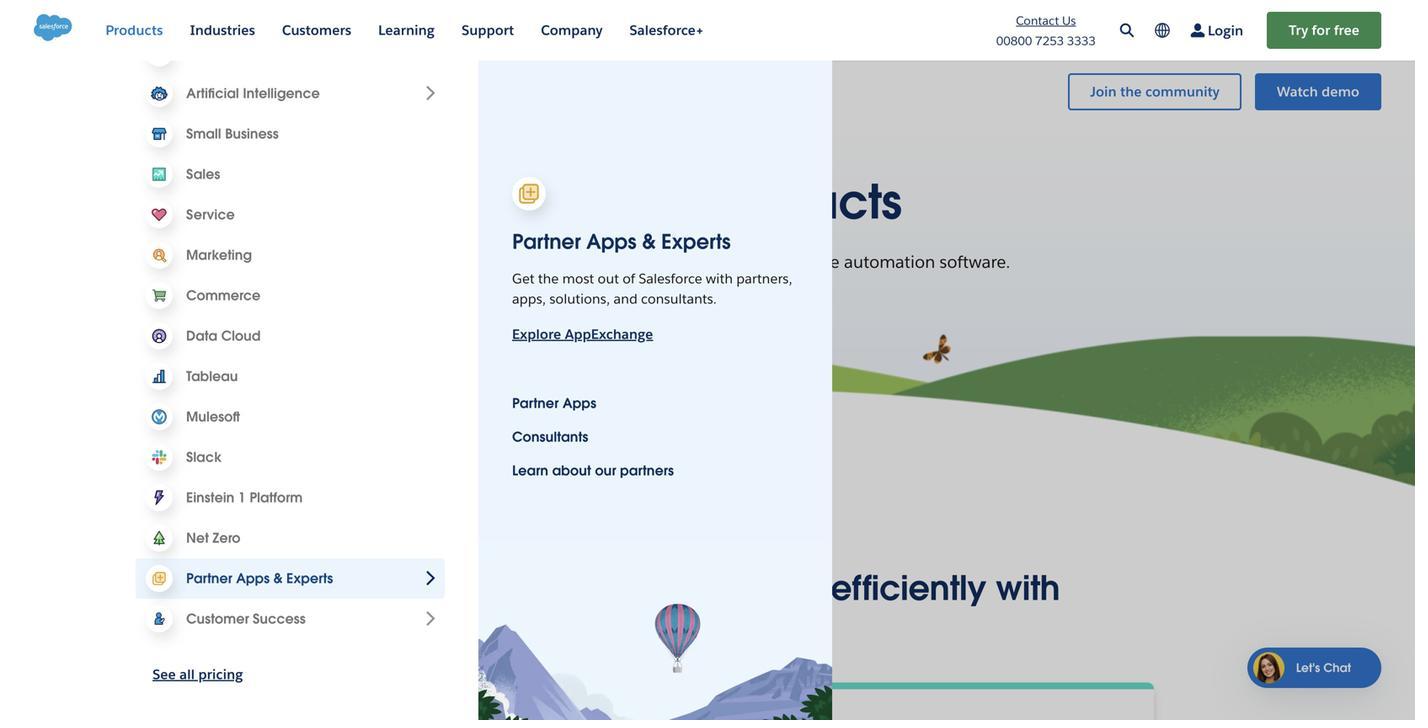 Task type: locate. For each thing, give the bounding box(es) containing it.
0 vertical spatial partner
[[512, 229, 581, 255]]

1 vertical spatial apps
[[563, 395, 597, 412]]

00800
[[997, 33, 1033, 48]]

fully
[[614, 251, 647, 273]]

partner
[[512, 229, 581, 255], [512, 395, 559, 412]]

salesforce
[[639, 270, 703, 287]]

get
[[512, 270, 535, 287]]

growth
[[517, 251, 572, 273]]

partner inside partner apps link
[[512, 395, 559, 412]]

experts
[[662, 229, 731, 255]]

1 vertical spatial and
[[665, 567, 729, 610]]

0 horizontal spatial with
[[576, 251, 610, 273]]

learn about our partners
[[512, 462, 674, 480]]

our
[[595, 462, 616, 480]]

partner for partner apps
[[512, 395, 559, 412]]

explore
[[512, 326, 562, 343]]

contact us link
[[1017, 13, 1077, 28]]

efficiently
[[831, 567, 987, 610]]

contact us 00800 7253 3333
[[997, 13, 1096, 48]]

0 vertical spatial apps
[[587, 229, 637, 255]]

with for and
[[996, 567, 1060, 610]]

2 horizontal spatial with
[[996, 567, 1060, 610]]

0 vertical spatial and
[[614, 290, 638, 308]]

1 horizontal spatial with
[[706, 270, 733, 287]]

partner up the the
[[512, 229, 581, 255]]

with
[[576, 251, 610, 273], [706, 270, 733, 287], [996, 567, 1060, 610]]

chat
[[1324, 661, 1352, 676]]

3333
[[1068, 33, 1096, 48]]

with inside get the most out of salesforce with partners, apps, solutions, and consultants.
[[706, 270, 733, 287]]

solutions,
[[550, 290, 610, 308]]

apps up consultants
[[563, 395, 597, 412]]

apps up out
[[587, 229, 637, 255]]

apps,
[[512, 290, 546, 308]]

1 vertical spatial sales
[[608, 608, 692, 651]]

consultants
[[512, 429, 589, 446]]

partner apps
[[512, 395, 597, 412]]

explore appexchange link
[[512, 326, 653, 343]]

site tools navigation
[[966, 10, 1382, 51]]

with for out
[[706, 270, 733, 287]]

let's
[[1297, 661, 1321, 676]]

more
[[738, 567, 822, 610]]

0 horizontal spatial and
[[614, 290, 638, 308]]

explore appexchange
[[512, 326, 653, 343]]

sales
[[582, 172, 699, 232], [608, 608, 692, 651]]

1 vertical spatial partner
[[512, 395, 559, 412]]

contact
[[1017, 13, 1060, 28]]

apps for partner apps
[[563, 395, 597, 412]]

and down of
[[614, 290, 638, 308]]

and
[[614, 290, 638, 308], [665, 567, 729, 610]]

learn
[[512, 462, 549, 480]]

consultants.
[[641, 290, 717, 308]]

partner up consultants
[[512, 395, 559, 412]]

with inside sell faster, smarter, and more efficiently with sales cloud.
[[996, 567, 1060, 610]]

and left more
[[665, 567, 729, 610]]

2 partner from the top
[[512, 395, 559, 412]]

sell
[[355, 567, 410, 610]]

1 horizontal spatial and
[[665, 567, 729, 610]]

partner for partner apps & experts
[[512, 229, 581, 255]]

1 partner from the top
[[512, 229, 581, 255]]

apps
[[587, 229, 637, 255], [563, 395, 597, 412]]

partner apps & experts
[[512, 229, 731, 255]]

partner apps link
[[512, 394, 597, 414]]



Task type: vqa. For each thing, say whether or not it's contained in the screenshot.
rightmost 1-
no



Task type: describe. For each thing, give the bounding box(es) containing it.
sales
[[759, 251, 796, 273]]

get the most out of salesforce with partners, apps, solutions, and consultants.
[[512, 270, 793, 308]]

partners
[[620, 462, 674, 480]]

7253
[[1036, 33, 1065, 48]]

automation
[[844, 251, 936, 273]]

all
[[514, 172, 570, 232]]

software.
[[940, 251, 1011, 273]]

consultants link
[[512, 427, 589, 447]]

us
[[1063, 13, 1077, 28]]

the
[[538, 270, 559, 287]]

of
[[623, 270, 635, 287]]

sell faster, smarter, and more efficiently with sales cloud.
[[355, 567, 1060, 651]]

efficient
[[450, 251, 513, 273]]

&
[[642, 229, 656, 255]]

and inside get the most out of salesforce with partners, apps, solutions, and consultants.
[[614, 290, 638, 308]]

cloud.
[[701, 608, 807, 651]]

appexchange
[[565, 326, 653, 343]]

most
[[563, 270, 594, 287]]

drive
[[405, 251, 445, 273]]

0 vertical spatial sales
[[582, 172, 699, 232]]

all sales products
[[514, 172, 902, 232]]

drive efficient growth with fully customisable sales force automation software.
[[405, 251, 1011, 273]]

apps for partner apps & experts
[[587, 229, 637, 255]]

let's chat
[[1297, 661, 1352, 676]]

customisable
[[651, 251, 754, 273]]

out
[[598, 270, 619, 287]]

sales inside sell faster, smarter, and more efficiently with sales cloud.
[[608, 608, 692, 651]]

smarter,
[[526, 567, 656, 610]]

faster,
[[420, 567, 516, 610]]

let's chat button
[[1248, 648, 1382, 688]]

partners,
[[737, 270, 793, 287]]

salesforce context menu utility navigation
[[1055, 72, 1382, 112]]

about
[[552, 462, 591, 480]]

force
[[801, 251, 840, 273]]

products
[[711, 172, 902, 232]]

learn about our partners link
[[512, 461, 674, 481]]

and inside sell faster, smarter, and more efficiently with sales cloud.
[[665, 567, 729, 610]]



